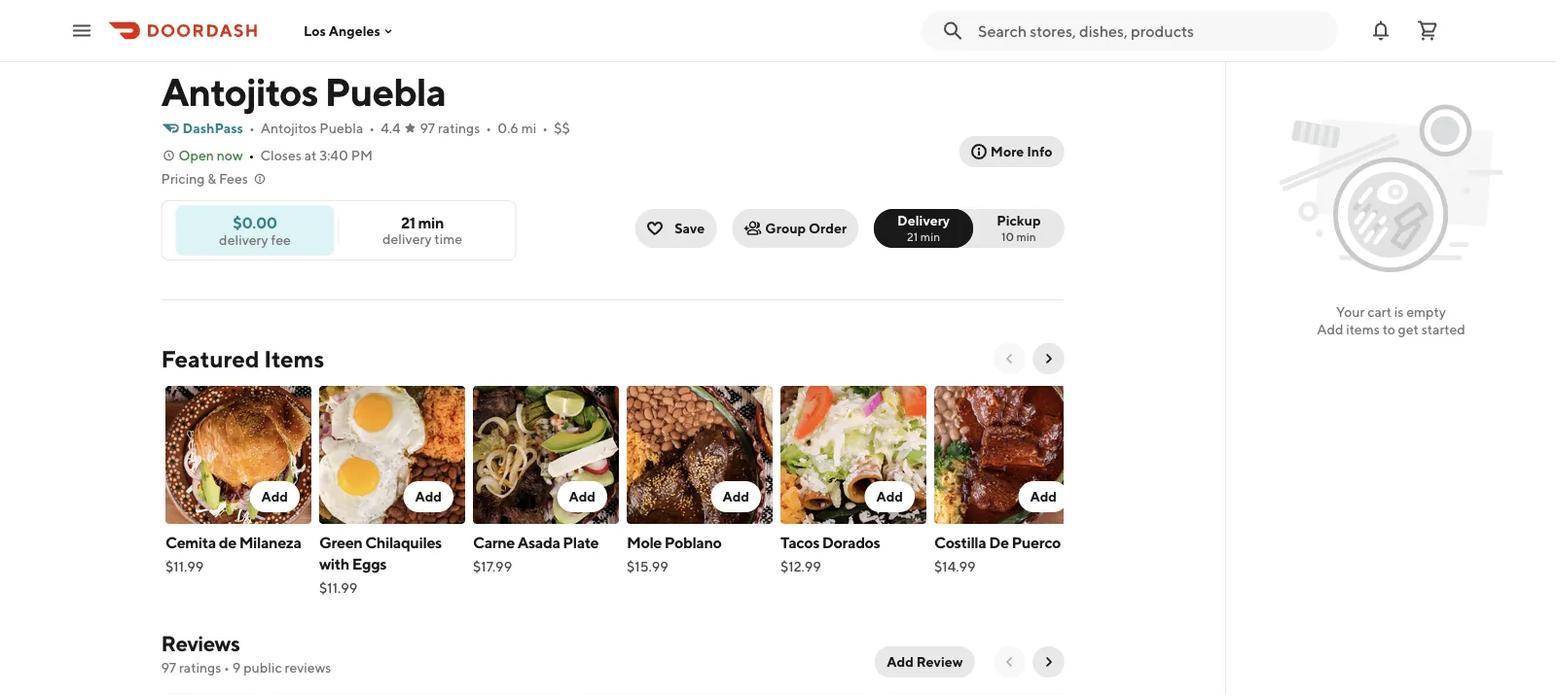 Task type: vqa. For each thing, say whether or not it's contained in the screenshot.
'21' to the right
yes



Task type: locate. For each thing, give the bounding box(es) containing it.
your cart is empty add items to get started
[[1317, 304, 1465, 338]]

ratings
[[438, 120, 480, 136], [179, 660, 221, 676]]

chilaquiles
[[365, 534, 441, 552]]

cemita de milaneza $11.99
[[165, 534, 301, 575]]

reviews link
[[161, 632, 240, 657]]

ratings down "reviews" link
[[179, 660, 221, 676]]

tacos dorados $12.99
[[780, 534, 880, 575]]

97
[[420, 120, 435, 136], [161, 660, 176, 676]]

0 horizontal spatial 21
[[401, 214, 415, 232]]

0 horizontal spatial $11.99
[[165, 559, 203, 575]]

21 left time
[[401, 214, 415, 232]]

antojitos puebla up • closes at 3:40 pm
[[261, 120, 363, 136]]

$12.99
[[780, 559, 821, 575]]

1 horizontal spatial $11.99
[[319, 580, 357, 597]]

costilla
[[934, 534, 986, 552]]

los
[[304, 23, 326, 39]]

1 vertical spatial ratings
[[179, 660, 221, 676]]

previous image
[[1002, 655, 1017, 671]]

delivery left time
[[382, 231, 432, 247]]

add button up chilaquiles
[[403, 482, 453, 513]]

milaneza
[[239, 534, 301, 552]]

21 inside delivery 21 min
[[907, 230, 918, 243]]

add for cemita de milaneza
[[261, 489, 288, 505]]

previous button of carousel image
[[1002, 351, 1017, 367]]

0 horizontal spatial ratings
[[179, 660, 221, 676]]

•
[[249, 120, 255, 136], [369, 120, 375, 136], [486, 120, 492, 136], [542, 120, 548, 136], [249, 147, 254, 163], [224, 660, 230, 676]]

delivery
[[382, 231, 432, 247], [219, 232, 268, 248]]

min inside '21 min delivery time'
[[418, 214, 444, 232]]

$11.99 down with at the left bottom of page
[[319, 580, 357, 597]]

0 horizontal spatial min
[[418, 214, 444, 232]]

0 vertical spatial $11.99
[[165, 559, 203, 575]]

add button
[[249, 482, 299, 513], [403, 482, 453, 513], [557, 482, 607, 513], [710, 482, 761, 513], [864, 482, 914, 513], [1018, 482, 1068, 513]]

add button up plate
[[557, 482, 607, 513]]

0 horizontal spatial 97
[[161, 660, 176, 676]]

21 inside '21 min delivery time'
[[401, 214, 415, 232]]

add button for green chilaquiles with eggs
[[403, 482, 453, 513]]

angeles
[[329, 23, 380, 39]]

open now
[[179, 147, 243, 163]]

$11.99 down "cemita"
[[165, 559, 203, 575]]

min for pickup
[[1016, 230, 1036, 243]]

2 add button from the left
[[403, 482, 453, 513]]

3 add button from the left
[[557, 482, 607, 513]]

antojitos
[[161, 68, 318, 114], [261, 120, 317, 136]]

add button up poblano
[[710, 482, 761, 513]]

$17.99
[[472, 559, 512, 575]]

min inside delivery 21 min
[[920, 230, 940, 243]]

1 horizontal spatial 97
[[420, 120, 435, 136]]

antojitos puebla down los
[[161, 68, 446, 114]]

featured
[[161, 345, 259, 373]]

6 add button from the left
[[1018, 482, 1068, 513]]

delivery left fee
[[219, 232, 268, 248]]

started
[[1421, 322, 1465, 338]]

mole
[[626, 534, 661, 552]]

puebla up the "3:40"
[[319, 120, 363, 136]]

0.6
[[497, 120, 519, 136]]

add review button
[[875, 647, 975, 678]]

21
[[401, 214, 415, 232], [907, 230, 918, 243]]

review
[[916, 654, 963, 671]]

97 down "reviews" link
[[161, 660, 176, 676]]

add for carne asada plate
[[568, 489, 595, 505]]

add for green chilaquiles with eggs
[[414, 489, 441, 505]]

antojitos up dashpass • at the top left of the page
[[161, 68, 318, 114]]

featured items
[[161, 345, 324, 373]]

add button for tacos dorados
[[864, 482, 914, 513]]

21 down delivery
[[907, 230, 918, 243]]

1 horizontal spatial 21
[[907, 230, 918, 243]]

97 right 4.4
[[420, 120, 435, 136]]

1 horizontal spatial min
[[920, 230, 940, 243]]

costilla de puerco $14.99
[[934, 534, 1060, 575]]

• left 4.4
[[369, 120, 375, 136]]

1 horizontal spatial delivery
[[382, 231, 432, 247]]

min
[[418, 214, 444, 232], [920, 230, 940, 243], [1016, 230, 1036, 243]]

add button for cemita de milaneza
[[249, 482, 299, 513]]

now
[[217, 147, 243, 163]]

1 add button from the left
[[249, 482, 299, 513]]

min inside the pickup 10 min
[[1016, 230, 1036, 243]]

de
[[218, 534, 236, 552]]

antojitos puebla image
[[179, 0, 253, 54]]

add button up puerco
[[1018, 482, 1068, 513]]

1 vertical spatial $11.99
[[319, 580, 357, 597]]

Store search: begin typing to search for stores available on DoorDash text field
[[978, 20, 1326, 41]]

2 horizontal spatial min
[[1016, 230, 1036, 243]]

add button up milaneza
[[249, 482, 299, 513]]

poblano
[[664, 534, 721, 552]]

dorados
[[822, 534, 880, 552]]

group
[[765, 220, 806, 236]]

reviews
[[285, 660, 331, 676]]

None radio
[[874, 209, 973, 248], [962, 209, 1064, 248], [874, 209, 973, 248], [962, 209, 1064, 248]]

green chilaquiles with eggs image
[[319, 386, 465, 525]]

more info button
[[959, 136, 1064, 167]]

97 inside the reviews 97 ratings • 9 public reviews
[[161, 660, 176, 676]]

delivery
[[897, 213, 950, 229]]

$0.00 delivery fee
[[219, 213, 291, 248]]

add inside add review button
[[887, 654, 914, 671]]

to
[[1383, 322, 1395, 338]]

$11.99
[[165, 559, 203, 575], [319, 580, 357, 597]]

time
[[434, 231, 462, 247]]

los angeles button
[[304, 23, 396, 39]]

fees
[[219, 171, 248, 187]]

5 add button from the left
[[864, 482, 914, 513]]

• left 0.6
[[486, 120, 492, 136]]

add
[[1317, 322, 1343, 338], [261, 489, 288, 505], [414, 489, 441, 505], [568, 489, 595, 505], [722, 489, 749, 505], [876, 489, 903, 505], [1030, 489, 1056, 505], [887, 654, 914, 671]]

pickup 10 min
[[997, 213, 1041, 243]]

10
[[1001, 230, 1014, 243]]

1 horizontal spatial ratings
[[438, 120, 480, 136]]

antojitos up closes at the left top
[[261, 120, 317, 136]]

pricing & fees button
[[161, 169, 267, 189]]

ratings left 0.6
[[438, 120, 480, 136]]

puebla up 4.4
[[325, 68, 446, 114]]

4 add button from the left
[[710, 482, 761, 513]]

next image
[[1041, 655, 1056, 671]]

los angeles
[[304, 23, 380, 39]]

antojitos puebla
[[161, 68, 446, 114], [261, 120, 363, 136]]

puebla
[[325, 68, 446, 114], [319, 120, 363, 136]]

open menu image
[[70, 19, 93, 42]]

empty
[[1406, 304, 1446, 320]]

• left 9
[[224, 660, 230, 676]]

add button for mole poblano
[[710, 482, 761, 513]]

add button up dorados
[[864, 482, 914, 513]]

at
[[304, 147, 317, 163]]

plate
[[562, 534, 598, 552]]

&
[[207, 171, 216, 187]]

• right mi
[[542, 120, 548, 136]]

delivery 21 min
[[897, 213, 950, 243]]

info
[[1027, 144, 1052, 160]]

notification bell image
[[1369, 19, 1393, 42]]

your
[[1336, 304, 1365, 320]]

0 vertical spatial 97
[[420, 120, 435, 136]]

$11.99 inside green chilaquiles with eggs $11.99
[[319, 580, 357, 597]]

$14.99
[[934, 559, 975, 575]]

$15.99
[[626, 559, 668, 575]]

add review
[[887, 654, 963, 671]]

0 horizontal spatial delivery
[[219, 232, 268, 248]]

cemita de milaneza image
[[165, 386, 311, 525]]

items
[[1346, 322, 1380, 338]]

dashpass
[[182, 120, 243, 136]]

1 vertical spatial 97
[[161, 660, 176, 676]]



Task type: describe. For each thing, give the bounding box(es) containing it.
0.6 mi • $$
[[497, 120, 570, 136]]

delivery inside the $0.00 delivery fee
[[219, 232, 268, 248]]

• inside the reviews 97 ratings • 9 public reviews
[[224, 660, 230, 676]]

more
[[991, 144, 1024, 160]]

green chilaquiles with eggs $11.99
[[319, 534, 441, 597]]

fee
[[271, 232, 291, 248]]

1 vertical spatial puebla
[[319, 120, 363, 136]]

$11.99 inside cemita de milaneza $11.99
[[165, 559, 203, 575]]

tacos
[[780, 534, 819, 552]]

1 vertical spatial antojitos puebla
[[261, 120, 363, 136]]

0 vertical spatial antojitos
[[161, 68, 318, 114]]

order methods option group
[[874, 209, 1064, 248]]

4.4
[[381, 120, 400, 136]]

add button for costilla de puerco
[[1018, 482, 1068, 513]]

pricing & fees
[[161, 171, 248, 187]]

min for delivery
[[920, 230, 940, 243]]

delivery inside '21 min delivery time'
[[382, 231, 432, 247]]

dashpass •
[[182, 120, 255, 136]]

is
[[1394, 304, 1404, 320]]

save button
[[636, 209, 717, 248]]

add for mole poblano
[[722, 489, 749, 505]]

open
[[179, 147, 214, 163]]

mole poblano image
[[626, 386, 772, 525]]

tacos dorados image
[[780, 386, 926, 525]]

0 vertical spatial antojitos puebla
[[161, 68, 446, 114]]

save
[[675, 220, 705, 236]]

• right dashpass
[[249, 120, 255, 136]]

carne asada plate $17.99
[[472, 534, 598, 575]]

21 min delivery time
[[382, 214, 462, 247]]

featured items heading
[[161, 344, 324, 375]]

carne
[[472, 534, 514, 552]]

group order button
[[732, 209, 858, 248]]

public
[[243, 660, 282, 676]]

puerco
[[1011, 534, 1060, 552]]

• closes at 3:40 pm
[[249, 147, 373, 163]]

pickup
[[997, 213, 1041, 229]]

items
[[264, 345, 324, 373]]

de
[[988, 534, 1008, 552]]

eggs
[[352, 555, 386, 574]]

green
[[319, 534, 362, 552]]

cemita
[[165, 534, 215, 552]]

1 vertical spatial antojitos
[[261, 120, 317, 136]]

reviews
[[161, 632, 240, 657]]

more info
[[991, 144, 1052, 160]]

get
[[1398, 322, 1419, 338]]

order
[[809, 220, 847, 236]]

3:40
[[319, 147, 348, 163]]

9
[[232, 660, 241, 676]]

mole poblano $15.99
[[626, 534, 721, 575]]

group order
[[765, 220, 847, 236]]

cart
[[1367, 304, 1392, 320]]

ratings inside the reviews 97 ratings • 9 public reviews
[[179, 660, 221, 676]]

add for tacos dorados
[[876, 489, 903, 505]]

add for costilla de puerco
[[1030, 489, 1056, 505]]

0 items, open order cart image
[[1416, 19, 1439, 42]]

closes
[[260, 147, 302, 163]]

asada
[[517, 534, 560, 552]]

mi
[[521, 120, 536, 136]]

pricing
[[161, 171, 205, 187]]

0 vertical spatial ratings
[[438, 120, 480, 136]]

costilla de puerco image
[[934, 386, 1080, 525]]

add inside your cart is empty add items to get started
[[1317, 322, 1343, 338]]

$0.00
[[233, 213, 277, 232]]

97 ratings •
[[420, 120, 492, 136]]

with
[[319, 555, 349, 574]]

reviews 97 ratings • 9 public reviews
[[161, 632, 331, 676]]

0 vertical spatial puebla
[[325, 68, 446, 114]]

add button for carne asada plate
[[557, 482, 607, 513]]

carne asada plate image
[[472, 386, 618, 525]]

• right now
[[249, 147, 254, 163]]

next button of carousel image
[[1041, 351, 1056, 367]]

$$
[[554, 120, 570, 136]]

pm
[[351, 147, 373, 163]]



